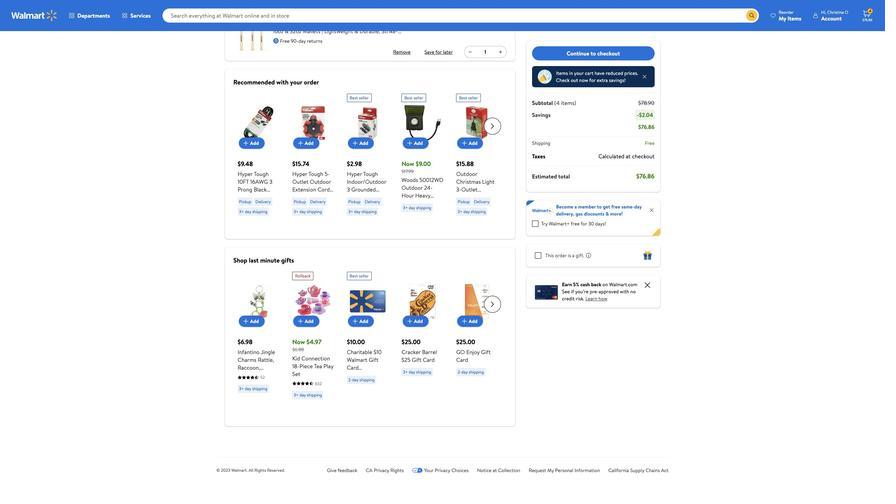 Task type: vqa. For each thing, say whether or not it's contained in the screenshot.
Electronics for rightmost Electronics "link"
no



Task type: locate. For each thing, give the bounding box(es) containing it.
seller inside now $9.00 group
[[414, 95, 424, 101]]

play
[[324, 362, 334, 370]]

2 next slide for horizontalscrollerrecommendations list image from the top
[[484, 296, 501, 313]]

1 horizontal spatial 3
[[347, 185, 350, 193]]

2 pickup from the left
[[294, 198, 306, 204]]

checkout up reduced
[[597, 49, 620, 57]]

california supply chains act link
[[608, 467, 669, 474]]

outlet left wall
[[347, 193, 363, 201]]

1 horizontal spatial free
[[645, 140, 655, 147]]

3 hyper from the left
[[347, 170, 362, 178]]

my inside reorder my items
[[779, 14, 787, 22]]

adapter up amp
[[309, 193, 329, 201]]

2 hyper from the left
[[292, 170, 307, 178]]

all
[[249, 467, 254, 473]]

best seller for $15.88
[[459, 95, 478, 101]]

add up $25.00 go enjoy gift card
[[469, 318, 478, 325]]

day inside become a member to get free same-day delivery, gas discounts & more!
[[634, 203, 642, 210]]

1 horizontal spatial adapter
[[347, 201, 367, 209]]

add up $4.97
[[305, 318, 314, 325]]

gift.
[[576, 252, 584, 259]]

2 delivery from the left
[[310, 198, 326, 204]]

add up $9.00 at the left top
[[414, 139, 423, 147]]

for right the 0
[[264, 371, 271, 379]]

add to cart image inside now $9.00 group
[[406, 139, 414, 147]]

add to cart image
[[296, 139, 305, 147], [351, 139, 359, 147], [242, 317, 250, 326], [406, 317, 414, 326], [460, 317, 469, 326]]

1 horizontal spatial $25.00 group
[[456, 269, 498, 379]]

4 pickup from the left
[[458, 198, 470, 204]]

my right the request
[[548, 467, 554, 474]]

best for $2.98
[[350, 95, 358, 101]]

$15.74 hyper tough 5- outlet outdoor extension cord power adapter with safety cover, 15-amp
[[292, 159, 331, 217]]

3+ inside $2.98 group
[[348, 208, 353, 214]]

3+ down 18- at the left bottom of the page
[[294, 392, 299, 398]]

shipped
[[253, 8, 269, 15]]

a
[[575, 203, 577, 210], [572, 252, 575, 259]]

notice at collection link
[[477, 467, 520, 474]]

add to cart image inside now $4.97 group
[[296, 317, 305, 326]]

2- inside $10.00 group
[[348, 377, 352, 383]]

now for $4.97
[[292, 338, 305, 346]]

rattle,
[[258, 356, 274, 364]]

$15.88 group
[[456, 91, 498, 219]]

0 vertical spatial set
[[395, 19, 403, 26]]

90-
[[291, 37, 299, 44]]

outlet up black,
[[462, 185, 478, 193]]

3+ day shipping down single
[[239, 208, 267, 214]]

0 horizontal spatial mechanical
[[415, 199, 442, 207]]

0 horizontal spatial 3
[[269, 178, 272, 185]]

$25.00 group
[[402, 269, 444, 379], [456, 269, 498, 379]]

gift right enjoy
[[481, 348, 491, 356]]

1 cover, from the left
[[292, 209, 308, 217]]

1 horizontal spatial |
[[322, 27, 323, 35]]

delivery up amp,
[[365, 198, 380, 204]]

at right calculated
[[626, 152, 631, 160]]

2 horizontal spatial tough
[[363, 170, 378, 178]]

0 horizontal spatial |
[[318, 8, 319, 15]]

infantino
[[238, 348, 260, 356]]

taxes
[[532, 152, 546, 160]]

free for free 90-day returns
[[280, 37, 290, 44]]

1 tough from the left
[[254, 170, 269, 178]]

1 horizontal spatial mechanical
[[456, 193, 484, 201]]

3 inside $9.48 hyper tough 10ft 16awg 3 prong black outdoor single outlet extension cord
[[269, 178, 272, 185]]

save
[[425, 48, 434, 55]]

cracker
[[402, 348, 421, 356]]

day inside the $15.74 group
[[300, 208, 306, 214]]

3 tough from the left
[[363, 170, 378, 178]]

&
[[285, 27, 289, 35], [354, 27, 358, 35], [606, 210, 609, 217]]

seller for $15.88
[[468, 95, 478, 101]]

pickup up holiday
[[458, 198, 470, 204]]

0 horizontal spatial now
[[292, 338, 305, 346]]

chains
[[646, 467, 660, 474]]

0 vertical spatial extension
[[292, 185, 316, 193]]

best inside $2.98 group
[[350, 95, 358, 101]]

set down kid
[[292, 370, 300, 378]]

walmart plus image
[[532, 207, 553, 215]]

privacy for your
[[435, 467, 450, 474]]

best seller for now
[[404, 95, 424, 101]]

seller inside $10.00 group
[[359, 273, 369, 279]]

delivery for $9.48
[[256, 198, 271, 204]]

seller for $2.98
[[359, 95, 369, 101]]

2 horizontal spatial hyper
[[347, 170, 362, 178]]

Search search field
[[162, 8, 759, 23]]

3+ inside $6.98 group
[[239, 386, 244, 392]]

shipping down barrel
[[416, 369, 431, 375]]

enjoy
[[466, 348, 480, 356]]

1 vertical spatial grounded
[[402, 215, 426, 223]]

add button up the $15.88 on the right top of page
[[457, 137, 483, 149]]

3+ day shipping down $25
[[403, 369, 431, 375]]

estimated total
[[532, 172, 570, 180]]

and
[[244, 8, 252, 15]]

1 vertical spatial 2-
[[348, 377, 352, 383]]

now left $4.97
[[292, 338, 305, 346]]

$25.00
[[402, 338, 421, 346], [456, 338, 475, 346]]

banner
[[527, 200, 660, 236]]

|
[[318, 8, 319, 15], [405, 19, 406, 26], [322, 27, 323, 35]]

0 vertical spatial 3-
[[305, 19, 310, 26]]

items left in
[[556, 70, 568, 77]]

0 horizontal spatial safety
[[304, 201, 320, 209]]

add up $6.98
[[250, 318, 259, 325]]

0 horizontal spatial adapter
[[309, 193, 329, 201]]

$76.86 down 4
[[863, 17, 873, 22]]

walmart+
[[549, 220, 570, 227]]

hyper down $2.98
[[347, 170, 362, 178]]

0 horizontal spatial rights
[[255, 467, 266, 473]]

delivery up amp
[[310, 198, 326, 204]]

add up $2.98
[[359, 139, 368, 147]]

free right get
[[612, 203, 620, 210]]

1 vertical spatial cord
[[238, 209, 250, 217]]

4 $76.86
[[863, 8, 873, 22]]

2- for $10.00
[[348, 377, 352, 383]]

to left get
[[597, 203, 602, 210]]

1 $25.00 from the left
[[402, 338, 421, 346]]

1 horizontal spatial tough
[[309, 170, 323, 178]]

delivery for $2.98
[[365, 198, 380, 204]]

best seller
[[350, 95, 369, 101], [404, 95, 424, 101], [459, 95, 478, 101], [350, 273, 369, 279]]

$25.00 up cracker
[[402, 338, 421, 346]]

add button inside now $4.97 group
[[294, 316, 319, 327]]

1 vertical spatial now
[[292, 338, 305, 346]]

rights
[[391, 467, 404, 474], [255, 467, 266, 473]]

best for now
[[404, 95, 413, 101]]

cash
[[581, 281, 590, 288]]

1 horizontal spatial set
[[395, 19, 403, 26]]

seller
[[359, 95, 369, 101], [414, 95, 424, 101], [468, 95, 478, 101], [359, 273, 369, 279]]

3+ inside $15.88 group
[[458, 208, 463, 214]]

shop
[[233, 256, 247, 265]]

3+ day shipping inside the $15.74 group
[[294, 208, 322, 214]]

4 delivery from the left
[[474, 198, 490, 204]]

add up $25.00 cracker barrel $25 gift card
[[414, 318, 423, 325]]

$2.98
[[347, 159, 362, 168]]

0 horizontal spatial checkout
[[597, 49, 620, 57]]

mechanical down 24-
[[415, 199, 442, 207]]

best inside $15.88 group
[[459, 95, 467, 101]]

delivery inside $2.98 group
[[365, 198, 380, 204]]

2 horizontal spatial card
[[456, 356, 468, 364]]

2 horizontal spatial gift
[[481, 348, 491, 356]]

day inside $10.00 group
[[352, 377, 359, 383]]

© 2023 walmart. all rights reserved.
[[216, 467, 285, 473]]

2-day shipping down walmart on the bottom left
[[348, 377, 375, 383]]

walmart.com
[[609, 281, 638, 288]]

banner containing become a member to get free same-day delivery, gas discounts & more!
[[527, 200, 660, 236]]

gift inside $10.00 charitable $10 walmart gift card (alcohol/tobacco/lottery/firearms prohibited)
[[369, 356, 379, 364]]

my for personal
[[548, 467, 554, 474]]

at
[[626, 152, 631, 160], [493, 467, 497, 474]]

0 horizontal spatial my
[[548, 467, 554, 474]]

0 horizontal spatial order
[[304, 78, 319, 86]]

add to cart image inside $10.00 group
[[351, 317, 359, 326]]

1 horizontal spatial cord
[[318, 185, 330, 193]]

3 delivery from the left
[[365, 198, 380, 204]]

1 vertical spatial $76.86
[[639, 123, 655, 131]]

member
[[578, 203, 596, 210]]

0 horizontal spatial at
[[493, 467, 497, 474]]

add inside now $9.00 group
[[414, 139, 423, 147]]

increase quantity steelhead 3-piece wood handle rubber mallet set | 8oz, 16oz & 32oz mallets | lightweight & durable, strike-minimizing handles, current quantity 1 image
[[498, 49, 504, 55]]

tough for $9.48
[[254, 170, 269, 178]]

0 vertical spatial a
[[575, 203, 577, 210]]

1 horizontal spatial grounded
[[402, 215, 426, 223]]

with left no
[[620, 288, 629, 295]]

to
[[591, 49, 596, 57], [597, 203, 602, 210]]

steelhead 3-piece wood handle rubber mallet set | 8oz, 16oz & 32oz mallets | lightweight & durable, strike-minimizing handles, with add-on services, 1 in cart image
[[233, 18, 267, 52]]

add button inside $9.48 group
[[239, 137, 265, 149]]

out
[[571, 77, 578, 84]]

2-day shipping inside $25.00 group
[[458, 369, 484, 375]]

$76.86 down $2.04
[[639, 123, 655, 131]]

a right is
[[572, 252, 575, 259]]

adapter up green,15
[[347, 201, 367, 209]]

outlet inside $15.88 outdoor christmas light 3-outlet mechanical timer, black, by holiday time
[[462, 185, 478, 193]]

with left 15- at top
[[292, 201, 303, 209]]

1 privacy from the left
[[374, 467, 389, 474]]

next slide for horizontalscrollerrecommendations list image
[[484, 118, 501, 135], [484, 296, 501, 313]]

$9.48 group
[[238, 91, 280, 219]]

add to cart image
[[242, 139, 250, 147], [406, 139, 414, 147], [460, 139, 469, 147], [296, 317, 305, 326], [351, 317, 359, 326]]

cord down prong
[[238, 209, 250, 217]]

gift inside $25.00 go enjoy gift card
[[481, 348, 491, 356]]

1 horizontal spatial items
[[788, 14, 802, 22]]

3+ day shipping down "power" at the top left of page
[[294, 208, 322, 214]]

reorder my items
[[779, 9, 802, 22]]

add to cart image inside $15.88 group
[[460, 139, 469, 147]]

add inside now $4.97 group
[[305, 318, 314, 325]]

0 horizontal spatial extension
[[255, 201, 279, 209]]

durable,
[[360, 27, 380, 35]]

add to cart image up $6.98
[[242, 317, 250, 326]]

gift
[[481, 348, 491, 356], [369, 356, 379, 364], [412, 356, 422, 364]]

pickup left wall
[[348, 198, 361, 204]]

18-
[[292, 362, 300, 370]]

& right the 16oz
[[285, 27, 289, 35]]

©
[[216, 467, 220, 473]]

2 horizontal spatial &
[[606, 210, 609, 217]]

with
[[276, 78, 289, 86], [292, 201, 303, 209], [368, 201, 379, 209], [620, 288, 629, 295]]

1 horizontal spatial privacy
[[435, 467, 450, 474]]

outdoor inside $15.74 hyper tough 5- outlet outdoor extension cord power adapter with safety cover, 15-amp
[[310, 178, 331, 185]]

2 privacy from the left
[[435, 467, 450, 474]]

cover, down wall
[[364, 209, 380, 217]]

card inside $25.00 cracker barrel $25 gift card
[[423, 356, 435, 364]]

0 horizontal spatial 2-
[[348, 377, 352, 383]]

3 pickup from the left
[[348, 198, 361, 204]]

0 horizontal spatial your
[[290, 78, 302, 86]]

add for add to cart icon within $6.98 group
[[250, 318, 259, 325]]

w
[[359, 224, 364, 232]]

cover, inside the $2.98 hyper tough indoor/outdoor 3 grounded outlet wall adapter with safety cover, green,15 amp, 1875 w
[[364, 209, 380, 217]]

hyper down $15.74
[[292, 170, 307, 178]]

3+ down prong
[[239, 208, 244, 214]]

for inside items in your cart have reduced prices. check out now for extra savings!
[[589, 77, 596, 84]]

0 vertical spatial piece
[[310, 19, 324, 26]]

50012wd
[[420, 176, 444, 184]]

mechanical down the christmas
[[456, 193, 484, 201]]

1 vertical spatial to
[[597, 203, 602, 210]]

piece inside steelhead 3-piece wood handle rubber mallet set | 8oz, 16oz & 32oz mallets | lightweight & durable, strike- minimizing handles
[[310, 19, 324, 26]]

add button up $4.97
[[294, 316, 319, 327]]

card for $25.00
[[423, 356, 435, 364]]

capital one credit card image
[[535, 284, 558, 300]]

0 vertical spatial checkout
[[597, 49, 620, 57]]

2 vertical spatial |
[[322, 27, 323, 35]]

charms
[[238, 356, 257, 364]]

add to cart image for cracker barrel $25 gift card
[[406, 317, 414, 326]]

give feedback
[[327, 467, 357, 474]]

checkout inside button
[[597, 49, 620, 57]]

check
[[556, 77, 570, 84]]

0 horizontal spatial timer,
[[420, 207, 435, 215]]

add inside $6.98 group
[[250, 318, 259, 325]]

| right squad
[[318, 8, 319, 15]]

to right continue
[[591, 49, 596, 57]]

tough inside $9.48 hyper tough 10ft 16awg 3 prong black outdoor single outlet extension cord
[[254, 170, 269, 178]]

add inside $10.00 group
[[359, 318, 368, 325]]

with inside the $2.98 hyper tough indoor/outdoor 3 grounded outlet wall adapter with safety cover, green,15 amp, 1875 w
[[368, 201, 379, 209]]

add button inside $6.98 group
[[239, 316, 265, 327]]

1 horizontal spatial my
[[779, 14, 787, 22]]

add to cart image inside $6.98 group
[[242, 317, 250, 326]]

pickup inside $2.98 group
[[348, 198, 361, 204]]

add for add to cart image inside now $4.97 group
[[305, 318, 314, 325]]

hyper inside $15.74 hyper tough 5- outlet outdoor extension cord power adapter with safety cover, 15-amp
[[292, 170, 307, 178]]

checkout for calculated at checkout
[[632, 152, 655, 160]]

add to cart image up the $10.00
[[351, 317, 359, 326]]

items left hi,
[[788, 14, 802, 22]]

walmart.
[[231, 467, 248, 473]]

by left home
[[271, 8, 276, 15]]

2- for $25.00
[[458, 369, 462, 375]]

1 vertical spatial at
[[493, 467, 497, 474]]

your inside items in your cart have reduced prices. check out now for extra savings!
[[574, 70, 584, 77]]

0 vertical spatial grounded
[[351, 185, 376, 193]]

squad
[[304, 8, 317, 15]]

estimated
[[532, 172, 557, 180]]

add button inside now $9.00 group
[[403, 137, 429, 149]]

2-day shipping inside $10.00 group
[[348, 377, 375, 383]]

piece left the tea
[[300, 362, 313, 370]]

add button up $2.98
[[348, 137, 374, 149]]

1 hyper from the left
[[238, 170, 253, 178]]

1 horizontal spatial 2-day shipping
[[458, 369, 484, 375]]

0 horizontal spatial privacy
[[374, 467, 389, 474]]

delivery for $15.88
[[474, 198, 490, 204]]

california
[[608, 467, 629, 474]]

piece up mallets
[[310, 19, 324, 26]]

1 horizontal spatial extension
[[292, 185, 316, 193]]

power
[[292, 193, 308, 201]]

1 vertical spatial 3-
[[456, 185, 462, 193]]

add to cart image up $25.00 go enjoy gift card
[[460, 317, 469, 326]]

0 horizontal spatial cord
[[238, 209, 250, 217]]

add to cart image for $15.88
[[460, 139, 469, 147]]

delivery up time
[[474, 198, 490, 204]]

2 $25.00 group from the left
[[456, 269, 498, 379]]

extension down "black"
[[255, 201, 279, 209]]

this
[[546, 252, 554, 259]]

$2.98 hyper tough indoor/outdoor 3 grounded outlet wall adapter with safety cover, green,15 amp, 1875 w
[[347, 159, 386, 232]]

cover, left 15- at top
[[292, 209, 308, 217]]

1 vertical spatial set
[[292, 370, 300, 378]]

shipping down 'heavy' on the top left of page
[[416, 205, 431, 211]]

0 horizontal spatial cover,
[[292, 209, 308, 217]]

1 horizontal spatial gift
[[412, 356, 422, 364]]

day inside now $9.00 group
[[409, 205, 415, 211]]

1 pickup from the left
[[239, 198, 251, 204]]

add button up $9.00 at the left top
[[403, 137, 429, 149]]

Walmart Site-Wide search field
[[162, 8, 759, 23]]

1 vertical spatial free
[[645, 140, 655, 147]]

$2.98 group
[[347, 91, 389, 232]]

add to cart image for go enjoy gift card
[[460, 317, 469, 326]]

0 horizontal spatial $25.00 group
[[402, 269, 444, 379]]

gift right $25
[[412, 356, 422, 364]]

1 horizontal spatial rights
[[391, 467, 404, 474]]

2-day shipping
[[458, 369, 484, 375], [348, 377, 375, 383]]

days!
[[595, 220, 606, 227]]

3 right 16awg
[[269, 178, 272, 185]]

to inside become a member to get free same-day delivery, gas discounts & more!
[[597, 203, 602, 210]]

add button up $15.74
[[294, 137, 319, 149]]

24-
[[424, 184, 433, 192]]

grounded down duty
[[402, 215, 426, 223]]

0 vertical spatial at
[[626, 152, 631, 160]]

0 vertical spatial to
[[591, 49, 596, 57]]

add inside $2.98 group
[[359, 139, 368, 147]]

2 cover, from the left
[[364, 209, 380, 217]]

0 vertical spatial now
[[402, 159, 414, 168]]

3- up mallets
[[305, 19, 310, 26]]

pickup inside the $15.74 group
[[294, 198, 306, 204]]

3+ day shipping down 'heavy' on the top left of page
[[403, 205, 431, 211]]

& down handle
[[354, 27, 358, 35]]

1 horizontal spatial order
[[555, 252, 567, 259]]

shipping down "632"
[[307, 392, 322, 398]]

now inside now $9.00 $17.99 woods 50012wd outdoor 24- hour heavy duty mechanical plug-in timer, 2 grounded outlets
[[402, 159, 414, 168]]

adapter inside $15.74 hyper tough 5- outlet outdoor extension cord power adapter with safety cover, 15-amp
[[309, 193, 329, 201]]

add for add to cart icon for go enjoy gift card
[[469, 318, 478, 325]]

gift right walmart on the bottom left
[[369, 356, 379, 364]]

prong
[[238, 185, 252, 193]]

checkout for continue to checkout
[[597, 49, 620, 57]]

0 horizontal spatial hyper
[[238, 170, 253, 178]]

pickup inside $15.88 group
[[458, 198, 470, 204]]

hyper for $2.98
[[347, 170, 362, 178]]

pickup down prong
[[239, 198, 251, 204]]

single
[[260, 193, 275, 201]]

1 horizontal spatial at
[[626, 152, 631, 160]]

timer, left 2
[[420, 207, 435, 215]]

1 $25.00 group from the left
[[402, 269, 444, 379]]

timer, left black,
[[456, 201, 471, 209]]

2 $25.00 from the left
[[456, 338, 475, 346]]

1 vertical spatial 2-day shipping
[[348, 377, 375, 383]]

$10.00 charitable $10 walmart gift card (alcohol/tobacco/lottery/firearms prohibited)
[[347, 338, 433, 387]]

services button
[[116, 7, 157, 24]]

0 horizontal spatial $25.00
[[402, 338, 421, 346]]

best inside now $9.00 group
[[404, 95, 413, 101]]

privacy right your
[[435, 467, 450, 474]]

(alcohol/tobacco/lottery/firearms
[[347, 371, 433, 379]]

1 horizontal spatial 3-
[[456, 185, 462, 193]]

outlet down prong
[[238, 201, 254, 209]]

1 horizontal spatial your
[[574, 70, 584, 77]]

now inside now $4.97 $6.88 kid connection 18-piece tea play set
[[292, 338, 305, 346]]

tough left 5-
[[309, 170, 323, 178]]

seller inside $2.98 group
[[359, 95, 369, 101]]

3 left wall
[[347, 185, 350, 193]]

3+ day shipping down the christmas
[[458, 208, 486, 214]]

sold and shipped by home goods squad
[[233, 8, 317, 15]]

free down gas
[[571, 220, 580, 227]]

delivery inside the $15.74 group
[[310, 198, 326, 204]]

0 vertical spatial free
[[280, 37, 290, 44]]

| left 8oz,
[[405, 19, 406, 26]]

1 vertical spatial by
[[489, 201, 494, 209]]

3+ left black,
[[458, 208, 463, 214]]

1 horizontal spatial free
[[612, 203, 620, 210]]

gift for $10.00
[[369, 356, 379, 364]]

free for free
[[645, 140, 655, 147]]

seller inside $15.88 group
[[468, 95, 478, 101]]

pickup for $2.98
[[348, 198, 361, 204]]

best for $15.88
[[459, 95, 467, 101]]

total
[[558, 172, 570, 180]]

0 horizontal spatial grounded
[[351, 185, 376, 193]]

day inside now $4.97 group
[[300, 392, 306, 398]]

1 vertical spatial checkout
[[632, 152, 655, 160]]

1 vertical spatial order
[[555, 252, 567, 259]]

grounded down $2.98
[[351, 185, 376, 193]]

$25.00 for $25.00 go enjoy gift card
[[456, 338, 475, 346]]

day
[[299, 37, 306, 44], [634, 203, 642, 210], [409, 205, 415, 211], [245, 208, 251, 214], [300, 208, 306, 214], [354, 208, 361, 214], [464, 208, 470, 214], [409, 369, 415, 375], [462, 369, 468, 375], [352, 377, 359, 383], [245, 386, 251, 392], [300, 392, 306, 398]]

0 vertical spatial next slide for horizontalscrollerrecommendations list image
[[484, 118, 501, 135]]

1 horizontal spatial to
[[597, 203, 602, 210]]

give feedback button
[[327, 467, 357, 474]]

1 vertical spatial items
[[556, 70, 568, 77]]

home goods squad link
[[277, 8, 317, 15]]

card right cracker
[[423, 356, 435, 364]]

outlet
[[292, 178, 309, 185], [462, 185, 478, 193], [347, 193, 363, 201], [238, 201, 254, 209]]

privacy choices icon image
[[413, 468, 423, 473]]

outlet inside the $2.98 hyper tough indoor/outdoor 3 grounded outlet wall adapter with safety cover, green,15 amp, 1875 w
[[347, 193, 363, 201]]

close walmart plus section image
[[649, 207, 655, 213]]

subtotal
[[532, 99, 553, 107]]

& inside become a member to get free same-day delivery, gas discounts & more!
[[606, 210, 609, 217]]

rights left privacy choices icon
[[391, 467, 404, 474]]

card inside $10.00 charitable $10 walmart gift card (alcohol/tobacco/lottery/firearms prohibited)
[[347, 364, 359, 371]]

tough up "black"
[[254, 170, 269, 178]]

returns
[[307, 37, 323, 44]]

$9.00
[[416, 159, 431, 168]]

$25.00 inside $25.00 go enjoy gift card
[[456, 338, 475, 346]]

try walmart+ free for 30 days!
[[541, 220, 606, 227]]

risk.
[[576, 295, 584, 302]]

christina
[[828, 9, 844, 15]]

1 vertical spatial extension
[[255, 201, 279, 209]]

christmas
[[456, 178, 481, 185]]

tough up wall
[[363, 170, 378, 178]]

2- down go at the right bottom of page
[[458, 369, 462, 375]]

$25.00 inside $25.00 cracker barrel $25 gift card
[[402, 338, 421, 346]]

1 horizontal spatial card
[[423, 356, 435, 364]]

add button up $9.48 on the left
[[239, 137, 265, 149]]

0 horizontal spatial to
[[591, 49, 596, 57]]

next slide for horizontalscrollerrecommendations list image for $2.98
[[484, 118, 501, 135]]

prices.
[[625, 70, 638, 77]]

0 vertical spatial free
[[612, 203, 620, 210]]

2-day shipping down enjoy
[[458, 369, 484, 375]]

3+ left in
[[403, 205, 408, 211]]

add to cart image up $9.48 on the left
[[242, 139, 250, 147]]

3+ down multicolor
[[239, 386, 244, 392]]

adapter
[[309, 193, 329, 201], [347, 201, 367, 209]]

gifting image
[[643, 251, 652, 260]]

1 delivery from the left
[[256, 198, 271, 204]]

raccoon,
[[238, 364, 260, 371]]

pickup for $15.74
[[294, 198, 306, 204]]

decrease quantity steelhead 3-piece wood handle rubber mallet set | 8oz, 16oz & 32oz mallets | lightweight & durable, strike-minimizing handles, current quantity 1 image
[[468, 49, 473, 55]]

1 vertical spatial piece
[[300, 362, 313, 370]]

1 horizontal spatial hyper
[[292, 170, 307, 178]]

0 vertical spatial cord
[[318, 185, 330, 193]]

0 horizontal spatial &
[[285, 27, 289, 35]]

1 horizontal spatial cover,
[[364, 209, 380, 217]]

shipping down walmart on the bottom left
[[360, 377, 375, 383]]

add to cart image up $6.88 at the left
[[296, 317, 305, 326]]

free up calculated at checkout
[[645, 140, 655, 147]]

day inside $9.48 group
[[245, 208, 251, 214]]

This order is a gift. checkbox
[[535, 252, 541, 259]]

$10
[[374, 348, 382, 356]]

3+ inside now $4.97 group
[[294, 392, 299, 398]]

add button up $6.98
[[239, 316, 265, 327]]

$6.98 infantino jingle charms rattle, raccoon, multicolor for infants 0  months
[[238, 338, 279, 387]]

best seller inside $15.88 group
[[459, 95, 478, 101]]

2 tough from the left
[[309, 170, 323, 178]]

1 horizontal spatial checkout
[[632, 152, 655, 160]]

1 next slide for horizontalscrollerrecommendations list image from the top
[[484, 118, 501, 135]]

tough inside the $2.98 hyper tough indoor/outdoor 3 grounded outlet wall adapter with safety cover, green,15 amp, 1875 w
[[363, 170, 378, 178]]

add up $9.48 on the left
[[250, 139, 259, 147]]

0 horizontal spatial free
[[571, 220, 580, 227]]

delivery inside $15.88 group
[[474, 198, 490, 204]]

3+ day shipping up green,15
[[348, 208, 377, 214]]

add button inside $15.88 group
[[457, 137, 483, 149]]

0 vertical spatial 2-
[[458, 369, 462, 375]]

add up $15.74
[[305, 139, 314, 147]]

$76.86
[[863, 17, 873, 22], [639, 123, 655, 131], [637, 172, 655, 181]]

0 horizontal spatial free
[[280, 37, 290, 44]]

add for add to cart image in the $10.00 group
[[359, 318, 368, 325]]

0 horizontal spatial 2-day shipping
[[348, 377, 375, 383]]

delivery inside $9.48 group
[[256, 198, 271, 204]]

grounded inside now $9.00 $17.99 woods 50012wd outdoor 24- hour heavy duty mechanical plug-in timer, 2 grounded outlets
[[402, 215, 426, 223]]

privacy right ca at the left of page
[[374, 467, 389, 474]]



Task type: describe. For each thing, give the bounding box(es) containing it.
3+ inside the $15.74 group
[[294, 208, 299, 214]]

add to cart image inside the $15.74 group
[[296, 139, 305, 147]]

safety inside $15.74 hyper tough 5- outlet outdoor extension cord power adapter with safety cover, 15-amp
[[304, 201, 320, 209]]

try
[[541, 220, 548, 227]]

o
[[845, 9, 849, 15]]

your for order
[[290, 78, 302, 86]]

gifts
[[281, 256, 294, 265]]

pickup for $9.48
[[239, 198, 251, 204]]

$15.88 outdoor christmas light 3-outlet mechanical timer, black, by holiday time
[[456, 159, 495, 217]]

delivery for $15.74
[[310, 198, 326, 204]]

hyper for $9.48
[[238, 170, 253, 178]]

give
[[327, 467, 337, 474]]

seller for $10.00
[[359, 273, 369, 279]]

shipping inside $15.88 group
[[471, 208, 486, 214]]

3+ day shipping inside $15.88 group
[[458, 208, 486, 214]]

items inside items in your cart have reduced prices. check out now for extra savings!
[[556, 70, 568, 77]]

calculated at checkout
[[599, 152, 655, 160]]

with inside see if you're pre-approved with no credit risk.
[[620, 288, 629, 295]]

3+ day shipping inside $25.00 group
[[403, 369, 431, 375]]

shipping inside now $9.00 group
[[416, 205, 431, 211]]

connection
[[301, 354, 330, 362]]

outdoor inside $15.88 outdoor christmas light 3-outlet mechanical timer, black, by holiday time
[[456, 170, 478, 178]]

shipping inside now $4.97 group
[[307, 392, 322, 398]]

3- inside $15.88 outdoor christmas light 3-outlet mechanical timer, black, by holiday time
[[456, 185, 462, 193]]

gas
[[576, 210, 583, 217]]

1 vertical spatial |
[[405, 19, 406, 26]]

$2.04
[[639, 111, 653, 119]]

personal
[[555, 467, 574, 474]]

2-day shipping for $10.00
[[348, 377, 375, 383]]

amp
[[317, 209, 328, 217]]

$10.00 group
[[347, 269, 433, 387]]

california supply chains act
[[608, 467, 669, 474]]

account
[[821, 14, 842, 22]]

mechanical inside $15.88 outdoor christmas light 3-outlet mechanical timer, black, by holiday time
[[456, 193, 484, 201]]

privacy for ca
[[374, 467, 389, 474]]

save for later
[[425, 48, 453, 55]]

set inside steelhead 3-piece wood handle rubber mallet set | 8oz, 16oz & 32oz mallets | lightweight & durable, strike- minimizing handles
[[395, 19, 403, 26]]

3+ inside now $9.00 group
[[403, 205, 408, 211]]

& for steelhead
[[285, 27, 289, 35]]

set inside now $4.97 $6.88 kid connection 18-piece tea play set
[[292, 370, 300, 378]]

items in your cart have reduced prices. check out now for extra savings!
[[556, 70, 638, 84]]

$25.00 for $25.00 cracker barrel $25 gift card
[[402, 338, 421, 346]]

delivery,
[[556, 210, 575, 217]]

reorder
[[779, 9, 794, 15]]

sold
[[233, 8, 243, 15]]

by inside $15.88 outdoor christmas light 3-outlet mechanical timer, black, by holiday time
[[489, 201, 494, 209]]

walmart image
[[11, 10, 57, 21]]

for inside $6.98 infantino jingle charms rattle, raccoon, multicolor for infants 0  months
[[264, 371, 271, 379]]

3+ down $25
[[403, 369, 408, 375]]

$15.74 group
[[292, 91, 334, 219]]

for left the "30"
[[581, 220, 587, 227]]

black
[[254, 185, 267, 193]]

heavy
[[415, 192, 431, 199]]

mallet
[[378, 19, 394, 26]]

outdoor inside $9.48 hyper tough 10ft 16awg 3 prong black outdoor single outlet extension cord
[[238, 193, 259, 201]]

notice at collection
[[477, 467, 520, 474]]

add to cart image inside $2.98 group
[[351, 139, 359, 147]]

with right recommended
[[276, 78, 289, 86]]

savings!
[[609, 77, 626, 84]]

3+ day shipping inside $6.98 group
[[239, 386, 267, 392]]

hour
[[402, 192, 414, 199]]

grounded inside the $2.98 hyper tough indoor/outdoor 3 grounded outlet wall adapter with safety cover, green,15 amp, 1875 w
[[351, 185, 376, 193]]

cover, inside $15.74 hyper tough 5- outlet outdoor extension cord power adapter with safety cover, 15-amp
[[292, 209, 308, 217]]

timer, inside now $9.00 $17.99 woods 50012wd outdoor 24- hour heavy duty mechanical plug-in timer, 2 grounded outlets
[[420, 207, 435, 215]]

to inside button
[[591, 49, 596, 57]]

add for add to cart image inside now $9.00 group
[[414, 139, 423, 147]]

$6.98
[[238, 338, 253, 346]]

add button up $25.00 go enjoy gift card
[[457, 316, 483, 327]]

go
[[456, 348, 465, 356]]

amp,
[[370, 217, 382, 224]]

best seller for $2.98
[[350, 95, 369, 101]]

$15.74
[[292, 159, 309, 168]]

add for add to cart image within $9.48 group
[[250, 139, 259, 147]]

act
[[661, 467, 669, 474]]

dismiss capital one banner image
[[643, 281, 652, 289]]

$25.00 cracker barrel $25 gift card
[[402, 338, 437, 364]]

2-day shipping for $25.00
[[458, 369, 484, 375]]

now $4.97 $6.88 kid connection 18-piece tea play set
[[292, 338, 334, 378]]

back
[[591, 281, 602, 288]]

outdoor inside now $9.00 $17.99 woods 50012wd outdoor 24- hour heavy duty mechanical plug-in timer, 2 grounded outlets
[[402, 184, 423, 192]]

become
[[556, 203, 573, 210]]

free inside become a member to get free same-day delivery, gas discounts & more!
[[612, 203, 620, 210]]

1 vertical spatial a
[[572, 252, 575, 259]]

add for add to cart icon within the the $15.74 group
[[305, 139, 314, 147]]

charitable
[[347, 348, 372, 356]]

outlet inside $15.74 hyper tough 5- outlet outdoor extension cord power adapter with safety cover, 15-amp
[[292, 178, 309, 185]]

prohibited)
[[347, 379, 374, 387]]

cord inside $9.48 hyper tough 10ft 16awg 3 prong black outdoor single outlet extension cord
[[238, 209, 250, 217]]

3+ day shipping inside now $4.97 group
[[294, 392, 322, 398]]

adapter inside the $2.98 hyper tough indoor/outdoor 3 grounded outlet wall adapter with safety cover, green,15 amp, 1875 w
[[347, 201, 367, 209]]

3+ day shipping inside $9.48 group
[[239, 208, 267, 214]]

if
[[571, 288, 574, 295]]

time
[[476, 209, 488, 217]]

extension inside $15.74 hyper tough 5- outlet outdoor extension cord power adapter with safety cover, 15-amp
[[292, 185, 316, 193]]

learn more about gifting image
[[586, 253, 592, 258]]

next slide for horizontalscrollerrecommendations list image for $10.00
[[484, 296, 501, 313]]

16awg
[[250, 178, 268, 185]]

safety inside the $2.98 hyper tough indoor/outdoor 3 grounded outlet wall adapter with safety cover, green,15 amp, 1875 w
[[347, 209, 362, 217]]

add to cart image for $10.00
[[351, 317, 359, 326]]

shop last minute gifts
[[233, 256, 294, 265]]

3+ inside $9.48 group
[[239, 208, 244, 214]]

add button inside $2.98 group
[[348, 137, 374, 149]]

hi,
[[821, 9, 827, 15]]

request my personal information link
[[529, 467, 600, 474]]

tea
[[314, 362, 322, 370]]

$9.48 hyper tough 10ft 16awg 3 prong black outdoor single outlet extension cord
[[238, 159, 279, 217]]

extra
[[597, 77, 608, 84]]

shipping inside the $15.74 group
[[307, 208, 322, 214]]

goods
[[290, 8, 303, 15]]

see if you're pre-approved with no credit risk.
[[562, 288, 636, 302]]

with inside $15.74 hyper tough 5- outlet outdoor extension cord power adapter with safety cover, 15-amp
[[292, 201, 303, 209]]

0 vertical spatial by
[[271, 8, 276, 15]]

3- inside steelhead 3-piece wood handle rubber mallet set | 8oz, 16oz & 32oz mallets | lightweight & durable, strike- minimizing handles
[[305, 19, 310, 26]]

notice
[[477, 467, 492, 474]]

light
[[482, 178, 495, 185]]

more!
[[610, 210, 623, 217]]

shipping inside $6.98 group
[[252, 386, 267, 392]]

walmart
[[347, 356, 368, 364]]

$9.48
[[238, 159, 253, 168]]

0 vertical spatial $76.86
[[863, 17, 873, 22]]

minimizing
[[273, 36, 299, 43]]

close nudge image
[[642, 74, 648, 80]]

add for add to cart icon within $2.98 group
[[359, 139, 368, 147]]

shipping inside $10.00 group
[[360, 377, 375, 383]]

items inside reorder my items
[[788, 14, 802, 22]]

timer, inside $15.88 outdoor christmas light 3-outlet mechanical timer, black, by holiday time
[[456, 201, 471, 209]]

hyper for $15.74
[[292, 170, 307, 178]]

best for $10.00
[[350, 273, 358, 279]]

2023
[[221, 467, 230, 473]]

now $9.00 group
[[402, 91, 444, 230]]

at for notice
[[493, 467, 497, 474]]

piece inside now $4.97 $6.88 kid connection 18-piece tea play set
[[300, 362, 313, 370]]

card inside $25.00 go enjoy gift card
[[456, 356, 468, 364]]

your privacy choices
[[424, 467, 469, 474]]

3+ day shipping inside $2.98 group
[[348, 208, 377, 214]]

later
[[443, 48, 453, 55]]

& for become
[[606, 210, 609, 217]]

day inside $6.98 group
[[245, 386, 251, 392]]

1 horizontal spatial &
[[354, 27, 358, 35]]

add for add to cart icon associated with cracker barrel $25 gift card
[[414, 318, 423, 325]]

ca
[[366, 467, 373, 474]]

8oz,
[[407, 19, 417, 26]]

supply
[[630, 467, 645, 474]]

1 vertical spatial free
[[571, 220, 580, 227]]

mechanical inside now $9.00 $17.99 woods 50012wd outdoor 24- hour heavy duty mechanical plug-in timer, 2 grounded outlets
[[415, 199, 442, 207]]

pickup for $15.88
[[458, 198, 470, 204]]

jingle
[[261, 348, 275, 356]]

seller
[[336, 8, 348, 15]]

reduced price image
[[538, 70, 552, 84]]

shipping inside $2.98 group
[[362, 208, 377, 214]]

add button inside the $15.74 group
[[294, 137, 319, 149]]

$17.99
[[402, 168, 414, 175]]

your for cart
[[574, 70, 584, 77]]

add button inside $10.00 group
[[348, 316, 374, 327]]

Try Walmart+ free for 30 days! checkbox
[[532, 221, 539, 227]]

0 vertical spatial order
[[304, 78, 319, 86]]

at for calculated
[[626, 152, 631, 160]]

1875
[[347, 224, 358, 232]]

632
[[315, 380, 322, 387]]

credit
[[562, 295, 575, 302]]

my for items
[[779, 14, 787, 22]]

become a member to get free same-day delivery, gas discounts & more!
[[556, 203, 642, 217]]

departments button
[[63, 7, 116, 24]]

you're
[[575, 288, 589, 295]]

learn
[[586, 295, 598, 302]]

$4.97
[[307, 338, 322, 346]]

2 vertical spatial $76.86
[[637, 172, 655, 181]]

3 inside the $2.98 hyper tough indoor/outdoor 3 grounded outlet wall adapter with safety cover, green,15 amp, 1875 w
[[347, 185, 350, 193]]

see
[[562, 288, 570, 295]]

shipping inside $9.48 group
[[252, 208, 267, 214]]

strike-
[[382, 27, 398, 35]]

pro seller
[[327, 8, 348, 15]]

outlet inside $9.48 hyper tough 10ft 16awg 3 prong black outdoor single outlet extension cord
[[238, 201, 254, 209]]

add to cart image for infantino jingle charms rattle, raccoon, multicolor for infants 0  months
[[242, 317, 250, 326]]

seller for now
[[414, 95, 424, 101]]

0 vertical spatial |
[[318, 8, 319, 15]]

gift for $25.00
[[412, 356, 422, 364]]

card for $10.00
[[347, 364, 359, 371]]

approved
[[599, 288, 619, 295]]

add button up $25.00 cracker barrel $25 gift card
[[403, 316, 429, 327]]

add to cart image for now
[[406, 139, 414, 147]]

woods
[[402, 176, 418, 184]]

continue to checkout button
[[532, 46, 655, 60]]

best seller for $10.00
[[350, 273, 369, 279]]

for inside "button"
[[436, 48, 442, 55]]

3+ day shipping inside now $9.00 group
[[403, 205, 431, 211]]

cord inside $15.74 hyper tough 5- outlet outdoor extension cord power adapter with safety cover, 15-amp
[[318, 185, 330, 193]]

in
[[415, 207, 419, 215]]

a inside become a member to get free same-day delivery, gas discounts & more!
[[575, 203, 577, 210]]

wood
[[325, 19, 339, 26]]

extension inside $9.48 hyper tough 10ft 16awg 3 prong black outdoor single outlet extension cord
[[255, 201, 279, 209]]

now for $9.00
[[402, 159, 414, 168]]

save for later button
[[423, 46, 454, 57]]

pro
[[327, 8, 335, 15]]

now $4.97 group
[[292, 269, 334, 402]]

search icon image
[[749, 13, 755, 18]]

tough for $15.74
[[309, 170, 323, 178]]

add to cart image inside $9.48 group
[[242, 139, 250, 147]]

shipping down enjoy
[[469, 369, 484, 375]]

tough for $2.98
[[363, 170, 378, 178]]

items)
[[561, 99, 576, 107]]

$6.98 group
[[238, 269, 280, 396]]

learn how link
[[586, 295, 608, 302]]

add for add to cart image within $15.88 group
[[469, 139, 478, 147]]

day inside $2.98 group
[[354, 208, 361, 214]]

day inside $15.88 group
[[464, 208, 470, 214]]

0
[[256, 379, 259, 387]]



